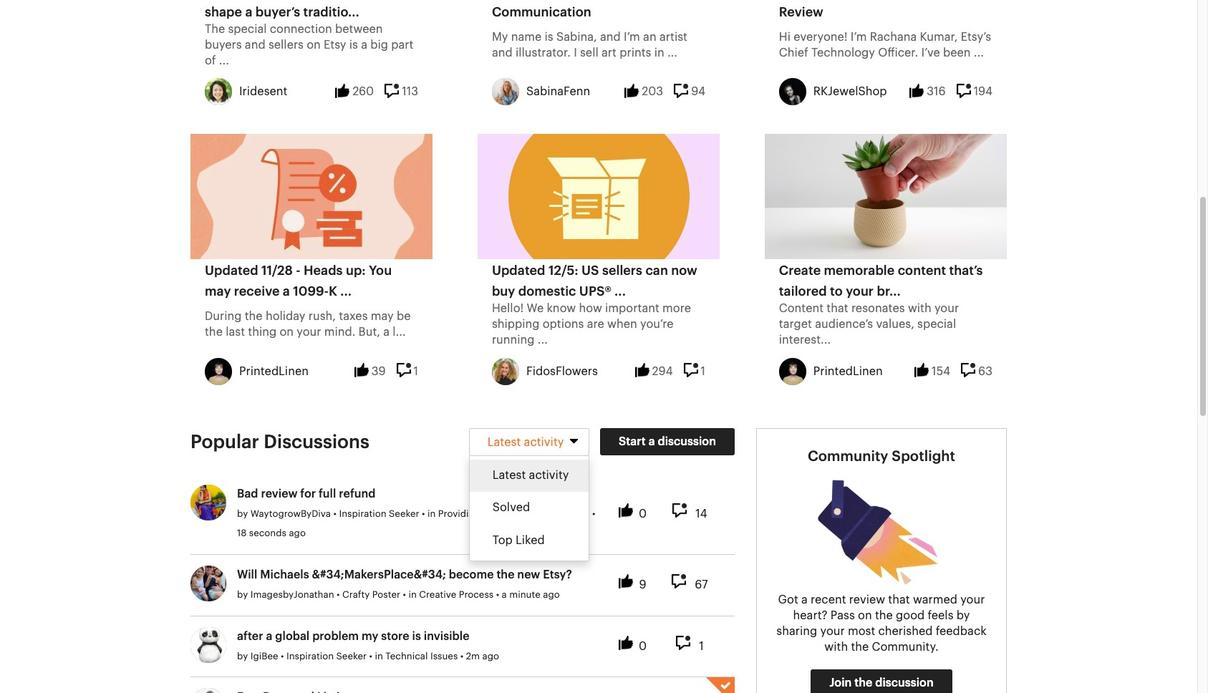 Task type: locate. For each thing, give the bounding box(es) containing it.
after a global problem my store is invisible link
[[237, 629, 470, 645]]

... down artist
[[668, 47, 678, 58]]

1 vertical spatial 0
[[639, 641, 647, 653]]

with inside got a recent review that warmed your heart? pass on the good feels by sharing your most cherished feedback with the community.
[[825, 642, 849, 653]]

ago down waytogrowbydiva link
[[289, 529, 306, 538]]

i'm inside my name is sabina, and i'm an artist and illustrator. i sell art prints in ...
[[624, 31, 640, 43]]

printedlinen down audience's
[[814, 366, 883, 377]]

1 horizontal spatial updated
[[492, 264, 546, 277]]

printedlinen link
[[239, 364, 309, 379], [814, 364, 883, 379]]

0 left replies image on the right bottom of page
[[639, 641, 647, 653]]

2 vertical spatial on
[[858, 610, 873, 622]]

discussion right start at the right
[[658, 436, 717, 447]]

discussion for join the discussion
[[876, 678, 934, 689]]

during
[[205, 311, 242, 322]]

reply element
[[397, 364, 419, 379], [684, 364, 706, 379]]

1 horizontal spatial reply element
[[684, 364, 706, 379]]

ups®
[[580, 285, 612, 298]]

reply element right 294
[[684, 364, 706, 379]]

your down that's
[[935, 303, 960, 315]]

1 right replies image on the right bottom of page
[[699, 641, 704, 653]]

... up important
[[615, 285, 626, 298]]

the up the 'thing' on the left top of the page
[[245, 311, 263, 322]]

0 horizontal spatial special
[[228, 23, 267, 35]]

in creative process
[[409, 591, 494, 600]]

1 horizontal spatial on
[[307, 39, 321, 51]]

imagesbyjonathan image
[[191, 566, 226, 602]]

replies element containing 113
[[385, 84, 419, 100]]

likes element down the you're
[[635, 364, 673, 379]]

ago down etsy?
[[543, 591, 560, 600]]

to
[[830, 285, 843, 298]]

activity for topmost latest activity link
[[524, 437, 564, 448]]

minute
[[510, 591, 541, 600]]

2 vertical spatial ago
[[483, 652, 499, 661]]

iridesent image
[[205, 78, 232, 105]]

activity inside menu
[[529, 470, 569, 481]]

2 horizontal spatial on
[[858, 610, 873, 622]]

the left good
[[876, 610, 893, 622]]

replies element
[[385, 84, 419, 100], [674, 84, 706, 100], [957, 84, 993, 100], [962, 364, 993, 379]]

0 horizontal spatial reply element
[[397, 364, 419, 379]]

replies image left 14
[[673, 503, 694, 520]]

been
[[944, 47, 971, 58]]

updated 11/28 - heads up: you may receive a 1099-k ...
[[205, 264, 392, 298]]

0 text field
[[639, 508, 647, 524]]

printedlinen for updated 11/28 - heads up: you may receive a 1099-k ...
[[239, 366, 309, 377]]

0 vertical spatial on
[[307, 39, 321, 51]]

0 vertical spatial inspiration
[[339, 509, 387, 519]]

the right join
[[855, 678, 873, 689]]

1 horizontal spatial with
[[909, 303, 932, 315]]

most
[[848, 626, 876, 638]]

likes image left '9'
[[619, 575, 637, 591]]

and inside the special connection between buyers and sellers on etsy is a big part of ...
[[245, 39, 266, 51]]

... down etsy's
[[974, 47, 984, 58]]

likes element containing 294
[[635, 364, 673, 379]]

that up good
[[889, 595, 911, 606]]

1 i'm from the left
[[624, 31, 640, 43]]

is inside my name is sabina, and i'm an artist and illustrator. i sell art prints in ...
[[545, 31, 554, 43]]

taxes
[[339, 311, 368, 322]]

i'm up technology
[[851, 31, 867, 43]]

2 horizontal spatial is
[[545, 31, 554, 43]]

with down most
[[825, 642, 849, 653]]

is down between
[[349, 39, 358, 51]]

1 horizontal spatial review
[[850, 595, 886, 606]]

replies element containing 63
[[962, 364, 993, 379]]

by down will
[[237, 591, 248, 600]]

0 vertical spatial with
[[909, 303, 932, 315]]

in down will michaels &#34;makersplace&#34; become the new etsy? link
[[409, 591, 417, 600]]

pass
[[831, 610, 855, 622]]

special up buyers
[[228, 23, 267, 35]]

... inside hi everyone! i'm rachana kumar, etsy's chief technology officer. i've been ...
[[974, 47, 984, 58]]

review inside got a recent review that warmed your heart? pass on the good feels by sharing your most cherished feedback with the community.
[[850, 595, 886, 606]]

1 printedlinen link from the left
[[239, 364, 309, 379]]

latest activity for topmost latest activity link
[[488, 437, 567, 448]]

1 right 294
[[701, 366, 706, 377]]

full
[[319, 488, 336, 500]]

1 vertical spatial may
[[371, 311, 394, 322]]

is inside the special connection between buyers and sellers on etsy is a big part of ...
[[349, 39, 358, 51]]

by igibee
[[237, 652, 278, 661]]

replies image left the 67
[[672, 575, 693, 591]]

1 vertical spatial likes image
[[619, 636, 637, 653]]

2 horizontal spatial and
[[600, 31, 621, 43]]

sellers right us
[[603, 264, 643, 277]]

igibee link
[[251, 649, 278, 665]]

is up in technical issues
[[412, 631, 421, 642]]

is up the 'illustrator.'
[[545, 31, 554, 43]]

likes element down but,
[[354, 364, 386, 379]]

1 horizontal spatial printedlinen image
[[779, 358, 807, 385]]

ago
[[289, 529, 306, 538], [543, 591, 560, 600], [483, 652, 499, 661]]

the down during
[[205, 327, 223, 338]]

0 horizontal spatial updated
[[205, 264, 258, 277]]

printedlinen image for updated 11/28 - heads up: you may receive a 1099-k ...
[[205, 358, 232, 385]]

officer.
[[879, 47, 919, 58]]

replies image
[[677, 636, 697, 653]]

printedlinen link down audience's
[[814, 364, 883, 379]]

1 horizontal spatial inspiration
[[339, 509, 387, 519]]

1 vertical spatial review
[[850, 595, 886, 606]]

14
[[696, 508, 708, 520]]

0 vertical spatial latest activity link
[[469, 428, 590, 456]]

imagesbyjonathan
[[251, 591, 334, 600]]

by imagesbyjonathan
[[237, 591, 334, 600]]

on inside during the holiday rush, taxes may be the last thing on your mind. but, a l...
[[280, 327, 294, 338]]

poster
[[372, 591, 401, 600]]

2 printedlinen image from the left
[[779, 358, 807, 385]]

... inside the special connection between buyers and sellers on etsy is a big part of ...
[[219, 55, 229, 66]]

printedlinen image down interest...
[[779, 358, 807, 385]]

... down options
[[538, 335, 548, 346]]

latest activity for bottommost latest activity link
[[493, 470, 569, 481]]

activity for bottommost latest activity link
[[529, 470, 569, 481]]

1 vertical spatial latest activity
[[493, 470, 569, 481]]

start a discussion
[[619, 436, 717, 447]]

260
[[353, 86, 374, 97]]

0 horizontal spatial discussion
[[658, 436, 717, 447]]

heart?
[[794, 610, 828, 622]]

replies element right 203 at the right top of page
[[674, 84, 706, 100]]

updated inside updated 11/28 - heads up: you may receive a 1099-k ...
[[205, 264, 258, 277]]

review up by waytogrowbydiva
[[261, 488, 298, 500]]

203
[[642, 86, 664, 97]]

1 vertical spatial sellers
[[603, 264, 643, 277]]

0 vertical spatial seeker
[[389, 509, 420, 519]]

seeker for my
[[336, 652, 367, 661]]

and
[[600, 31, 621, 43], [245, 39, 266, 51], [492, 47, 513, 58]]

updated 12/5: us sellers can now buy domestic ups® ... hello! we know how important more shipping options are when you're running ...
[[492, 264, 698, 346]]

inspiration seeker down refund
[[339, 509, 422, 519]]

you
[[369, 264, 392, 277]]

discussion for start a discussion
[[658, 436, 717, 447]]

inspiration down global
[[287, 652, 334, 661]]

0 vertical spatial activity
[[524, 437, 564, 448]]

1 reply element from the left
[[397, 364, 419, 379]]

0 vertical spatial 0
[[639, 508, 647, 520]]

my
[[362, 631, 379, 642]]

in down an
[[655, 47, 665, 58]]

printedlinen image for create memorable content that's tailored to your br...
[[779, 358, 807, 385]]

on down holiday
[[280, 327, 294, 338]]

special right values,
[[918, 319, 957, 330]]

updated 11/28 - heads up: you may receive a 1099-k form from etsy this year element
[[191, 134, 433, 259]]

... inside my name is sabina, and i'm an artist and illustrator. i sell art prints in ...
[[668, 47, 678, 58]]

updated up receive
[[205, 264, 258, 277]]

94
[[692, 86, 706, 97]]

0 vertical spatial may
[[205, 285, 231, 298]]

replies element right 260
[[385, 84, 419, 100]]

1 horizontal spatial printedlinen
[[814, 366, 883, 377]]

0 vertical spatial special
[[228, 23, 267, 35]]

0 horizontal spatial is
[[349, 39, 358, 51]]

printedlinen down the 'thing' on the left top of the page
[[239, 366, 309, 377]]

1 horizontal spatial that
[[889, 595, 911, 606]]

printedlinen
[[239, 366, 309, 377], [814, 366, 883, 377]]

by up feedback
[[957, 610, 971, 622]]

a down 11/28
[[283, 285, 290, 298]]

0 vertical spatial review
[[261, 488, 298, 500]]

printedlinen image down last
[[205, 358, 232, 385]]

0 vertical spatial latest activity
[[488, 437, 567, 448]]

top
[[493, 535, 513, 546]]

may up during
[[205, 285, 231, 298]]

special
[[228, 23, 267, 35], [918, 319, 957, 330]]

discussion down community. on the right bottom of the page
[[876, 678, 934, 689]]

1099-
[[293, 285, 329, 298]]

etsy's
[[961, 31, 992, 43]]

1 horizontal spatial and
[[492, 47, 513, 58]]

0 horizontal spatial on
[[280, 327, 294, 338]]

in for refund
[[428, 509, 436, 519]]

0 horizontal spatial that
[[827, 303, 849, 315]]

that
[[827, 303, 849, 315], [889, 595, 911, 606]]

that up audience's
[[827, 303, 849, 315]]

a left minute
[[502, 591, 507, 600]]

0 horizontal spatial and
[[245, 39, 266, 51]]

0 vertical spatial replies image
[[673, 503, 694, 520]]

likes element down i've
[[910, 84, 946, 100]]

a left big
[[361, 39, 368, 51]]

and right buyers
[[245, 39, 266, 51]]

cherished
[[879, 626, 933, 638]]

a right "after"
[[266, 631, 273, 642]]

0 horizontal spatial ago
[[289, 529, 306, 538]]

i
[[574, 47, 577, 58]]

ago right 2m
[[483, 652, 499, 661]]

sellers inside the special connection between buyers and sellers on etsy is a big part of ...
[[269, 39, 304, 51]]

replies element containing 194
[[957, 84, 993, 100]]

solved
[[493, 502, 530, 514]]

2 0 from the top
[[639, 641, 647, 653]]

1 right 39
[[414, 366, 419, 377]]

likes element
[[335, 84, 374, 100], [625, 84, 664, 100], [910, 84, 946, 100], [354, 364, 386, 379], [635, 364, 673, 379], [915, 364, 951, 379]]

review up pass
[[850, 595, 886, 606]]

1 vertical spatial seeker
[[336, 652, 367, 661]]

0 horizontal spatial printedlinen
[[239, 366, 309, 377]]

0 vertical spatial that
[[827, 303, 849, 315]]

likes image
[[619, 575, 637, 591], [619, 636, 637, 653]]

2 i'm from the left
[[851, 31, 867, 43]]

replies element right 316
[[957, 84, 993, 100]]

inspiration
[[339, 509, 387, 519], [287, 652, 334, 661]]

1 printedlinen from the left
[[239, 366, 309, 377]]

replies element containing 94
[[674, 84, 706, 100]]

your up feedback
[[961, 595, 986, 606]]

1 vertical spatial replies image
[[672, 575, 693, 591]]

likes element containing 154
[[915, 364, 951, 379]]

updated for receive
[[205, 264, 258, 277]]

1 horizontal spatial printedlinen link
[[814, 364, 883, 379]]

1 vertical spatial on
[[280, 327, 294, 338]]

with up values,
[[909, 303, 932, 315]]

likes element containing 39
[[354, 364, 386, 379]]

likes element for big
[[335, 84, 374, 100]]

sabinafenn
[[527, 86, 591, 97]]

0 vertical spatial discussion
[[658, 436, 717, 447]]

1 vertical spatial with
[[825, 642, 849, 653]]

the down most
[[852, 642, 869, 653]]

0 horizontal spatial inspiration
[[287, 652, 334, 661]]

that inside the create memorable content that's tailored to your br... content that resonates with your target audience's values, special interest...
[[827, 303, 849, 315]]

in
[[655, 47, 665, 58], [428, 509, 436, 519], [409, 591, 417, 600], [375, 652, 383, 661]]

community.
[[872, 642, 939, 653]]

0 vertical spatial inspiration seeker
[[339, 509, 422, 519]]

by up 18
[[237, 509, 248, 519]]

likes image for 0
[[619, 636, 637, 653]]

join the discussion
[[830, 678, 934, 689]]

1 vertical spatial discussion
[[876, 678, 934, 689]]

likes image left 0 text box
[[619, 636, 637, 653]]

printedlinen link down the 'thing' on the left top of the page
[[239, 364, 309, 379]]

in inside my name is sabina, and i'm an artist and illustrator. i sell art prints in ...
[[655, 47, 665, 58]]

14 Replies text field
[[696, 508, 708, 524]]

1 horizontal spatial i'm
[[851, 31, 867, 43]]

by inside got a recent review that warmed your heart? pass on the good feels by sharing your most cherished feedback with the community.
[[957, 610, 971, 622]]

replies element right 154
[[962, 364, 993, 379]]

latest activity inside menu
[[493, 470, 569, 481]]

1 updated from the left
[[205, 264, 258, 277]]

1 vertical spatial that
[[889, 595, 911, 606]]

-
[[296, 264, 301, 277]]

your down pass
[[821, 626, 845, 638]]

will michaels &#34;makersplace&#34; become the new etsy?
[[237, 569, 572, 581]]

inspiration down refund
[[339, 509, 387, 519]]

1 vertical spatial ago
[[543, 591, 560, 600]]

0 horizontal spatial with
[[825, 642, 849, 653]]

know
[[547, 303, 576, 315]]

a right got
[[802, 595, 808, 606]]

likes element for your
[[354, 364, 386, 379]]

good
[[896, 610, 925, 622]]

ago for refund
[[289, 529, 306, 538]]

11/28
[[262, 264, 293, 277]]

with inside the create memorable content that's tailored to your br... content that resonates with your target audience's values, special interest...
[[909, 303, 932, 315]]

likes element containing 316
[[910, 84, 946, 100]]

2 reply element from the left
[[684, 364, 706, 379]]

waytogrowbydiva image
[[191, 485, 226, 521]]

updated up buy at the top of the page
[[492, 264, 546, 277]]

inspiration seeker
[[339, 509, 422, 519], [287, 652, 369, 661]]

1 printedlinen image from the left
[[205, 358, 232, 385]]

2 printedlinen link from the left
[[814, 364, 883, 379]]

... right k at the top
[[341, 285, 352, 298]]

menu containing latest activity
[[469, 456, 590, 562]]

in for my
[[375, 652, 383, 661]]

sellers down "connection"
[[269, 39, 304, 51]]

create memorable content that's tailored to your br... link
[[779, 264, 983, 298]]

0 horizontal spatial i'm
[[624, 31, 640, 43]]

may inside updated 11/28 - heads up: you may receive a 1099-k ...
[[205, 285, 231, 298]]

i'm up 'prints'
[[624, 31, 640, 43]]

0 vertical spatial likes image
[[619, 575, 637, 591]]

and up art
[[600, 31, 621, 43]]

likes element containing 203
[[625, 84, 664, 100]]

1 vertical spatial latest
[[493, 470, 526, 481]]

... right 'of' in the top of the page
[[219, 55, 229, 66]]

reply element for updated 12/5: us sellers can now buy domestic ups® ...
[[684, 364, 706, 379]]

menu
[[469, 456, 590, 562]]

iridesent link
[[239, 84, 288, 100]]

1 horizontal spatial special
[[918, 319, 957, 330]]

1 horizontal spatial discussion
[[876, 678, 934, 689]]

special inside the special connection between buyers and sellers on etsy is a big part of ...
[[228, 23, 267, 35]]

hi everyone! i'm rachana kumar, etsy's chief technology officer. i've been ...
[[779, 31, 992, 58]]

1 horizontal spatial seeker
[[389, 509, 420, 519]]

likes element left 63
[[915, 364, 951, 379]]

start
[[619, 436, 646, 447]]

1 0 from the top
[[639, 508, 647, 520]]

sellers
[[269, 39, 304, 51], [603, 264, 643, 277]]

by for will michaels &#34;makersplace&#34; become the new etsy?
[[237, 591, 248, 600]]

1 vertical spatial inspiration
[[287, 652, 334, 661]]

0 horizontal spatial sellers
[[269, 39, 304, 51]]

may up but,
[[371, 311, 394, 322]]

review
[[261, 488, 298, 500], [850, 595, 886, 606]]

your down rush,
[[297, 327, 321, 338]]

0 vertical spatial ago
[[289, 529, 306, 538]]

replies image
[[673, 503, 694, 520], [672, 575, 693, 591]]

on down "connection"
[[307, 39, 321, 51]]

receive
[[234, 285, 280, 298]]

2 updated from the left
[[492, 264, 546, 277]]

seeker down the 'after a global problem my store is invisible' link
[[336, 652, 367, 661]]

1 vertical spatial activity
[[529, 470, 569, 481]]

popular discussions heading
[[191, 433, 370, 452]]

technical
[[386, 652, 428, 661]]

in technical issues
[[375, 652, 458, 661]]

0 horizontal spatial seeker
[[336, 652, 367, 661]]

0 horizontal spatial printedlinen image
[[205, 358, 232, 385]]

new
[[518, 569, 541, 581]]

0 vertical spatial sellers
[[269, 39, 304, 51]]

create memorable content that's tailored to your br... content that resonates with your target audience's values, special interest...
[[779, 264, 983, 346]]

printedlinen image
[[205, 358, 232, 385], [779, 358, 807, 385]]

your inside during the holiday rush, taxes may be the last thing on your mind. but, a l...
[[297, 327, 321, 338]]

latest inside menu
[[493, 470, 526, 481]]

likes element down etsy
[[335, 84, 374, 100]]

0 horizontal spatial printedlinen link
[[239, 364, 309, 379]]

likes element down 'prints'
[[625, 84, 664, 100]]

0 horizontal spatial may
[[205, 285, 231, 298]]

replies element for 316
[[957, 84, 993, 100]]

in down my
[[375, 652, 383, 661]]

updated
[[205, 264, 258, 277], [492, 264, 546, 277]]

1 horizontal spatial sellers
[[603, 264, 643, 277]]

1 horizontal spatial may
[[371, 311, 394, 322]]

reply element right 39
[[397, 364, 419, 379]]

bad
[[237, 488, 258, 500]]

0 vertical spatial latest
[[488, 437, 521, 448]]

a left l...
[[384, 327, 390, 338]]

holiday
[[266, 311, 306, 322]]

inspiration seeker down problem
[[287, 652, 369, 661]]

in left providing
[[428, 509, 436, 519]]

2 horizontal spatial ago
[[543, 591, 560, 600]]

store
[[381, 631, 410, 642]]

0 right likes icon
[[639, 508, 647, 520]]

and down my
[[492, 47, 513, 58]]

updated inside updated 12/5: us sellers can now buy domestic ups® ... hello! we know how important more shipping options are when you're running ...
[[492, 264, 546, 277]]

1 vertical spatial inspiration seeker
[[287, 652, 369, 661]]

on inside the special connection between buyers and sellers on etsy is a big part of ...
[[307, 39, 321, 51]]

more
[[663, 303, 691, 315]]

seeker left providing
[[389, 509, 420, 519]]

on up most
[[858, 610, 873, 622]]

2 printedlinen from the left
[[814, 366, 883, 377]]

ago for the
[[543, 591, 560, 600]]

1 vertical spatial special
[[918, 319, 957, 330]]

by down "after"
[[237, 652, 248, 661]]

likes element containing 260
[[335, 84, 374, 100]]

name
[[511, 31, 542, 43]]



Task type: vqa. For each thing, say whether or not it's contained in the screenshot.
FROM within the Want weekly tips from Etsy experts?
no



Task type: describe. For each thing, give the bounding box(es) containing it.
creative
[[419, 591, 457, 600]]

bad review for full refund
[[237, 488, 376, 500]]

michaels
[[260, 569, 309, 581]]

fidosflowers image
[[492, 358, 519, 385]]

create memorable content that's tailored to your brand element
[[765, 134, 1007, 259]]

tailored
[[779, 285, 827, 298]]

a inside during the holiday rush, taxes may be the last thing on your mind. but, a l...
[[384, 327, 390, 338]]

crafty
[[343, 591, 370, 600]]

0 for 14
[[639, 508, 647, 520]]

replies image for 14
[[673, 503, 694, 520]]

1 horizontal spatial ago
[[483, 652, 499, 661]]

problem
[[313, 631, 359, 642]]

a minute ago
[[502, 591, 560, 600]]

imagesbyjonathan link
[[251, 588, 334, 604]]

options
[[543, 319, 584, 330]]

discussions
[[264, 433, 370, 452]]

... inside updated 11/28 - heads up: you may receive a 1099-k ...
[[341, 285, 352, 298]]

inspiration for problem
[[287, 652, 334, 661]]

community
[[808, 450, 889, 464]]

0 horizontal spatial review
[[261, 488, 298, 500]]

1 Replies text field
[[699, 641, 704, 656]]

updated 12/5: us sellers can now buy domestic ups® ... link
[[492, 264, 698, 298]]

domestic
[[519, 285, 576, 298]]

replies element for 260
[[385, 84, 419, 100]]

sabinafenn image
[[492, 78, 519, 105]]

be
[[397, 311, 411, 322]]

the left new
[[497, 569, 515, 581]]

i'm inside hi everyone! i'm rachana kumar, etsy's chief technology officer. i've been ...
[[851, 31, 867, 43]]

may inside during the holiday rush, taxes may be the last thing on your mind. but, a l...
[[371, 311, 394, 322]]

seconds
[[249, 529, 287, 538]]

sabina,
[[557, 31, 597, 43]]

that inside got a recent review that warmed your heart? pass on the good feels by sharing your most cherished feedback with the community.
[[889, 595, 911, 606]]

crafty poster
[[343, 591, 403, 600]]

in for the
[[409, 591, 417, 600]]

printedlinen link for create memorable content that's tailored to your br...
[[814, 364, 883, 379]]

a inside got a recent review that warmed your heart? pass on the good feels by sharing your most cherished feedback with the community.
[[802, 595, 808, 606]]

sharing
[[777, 626, 818, 638]]

rachana
[[870, 31, 917, 43]]

community spotlight heading
[[808, 450, 956, 464]]

etsy?
[[543, 569, 572, 581]]

global
[[275, 631, 310, 642]]

that's
[[950, 264, 983, 277]]

by for after a global problem my store is invisible
[[237, 652, 248, 661]]

artist
[[660, 31, 688, 43]]

replies element for 154
[[962, 364, 993, 379]]

39
[[372, 366, 386, 377]]

&#34;makersplace&#34;
[[312, 569, 446, 581]]

igibee image
[[191, 627, 226, 663]]

waytogrowbydiva
[[251, 509, 331, 519]]

63
[[979, 366, 993, 377]]

printedlinen link for updated 11/28 - heads up: you may receive a 1099-k ...
[[239, 364, 309, 379]]

i've
[[922, 47, 941, 58]]

an
[[644, 31, 657, 43]]

likes element for sell
[[625, 84, 664, 100]]

inspiration seeker for refund
[[339, 509, 422, 519]]

replies element for 203
[[674, 84, 706, 100]]

rush,
[[309, 311, 336, 322]]

a right start at the right
[[649, 436, 655, 447]]

a inside the special connection between buyers and sellers on etsy is a big part of ...
[[361, 39, 368, 51]]

0 for 1
[[639, 641, 647, 653]]

liked
[[516, 535, 545, 546]]

replies image for 67
[[672, 575, 693, 591]]

2m
[[466, 652, 480, 661]]

my
[[492, 31, 508, 43]]

creative process link
[[419, 591, 494, 600]]

issues
[[431, 652, 458, 661]]

community spotlight
[[808, 450, 956, 464]]

technical issues link
[[386, 652, 458, 661]]

k
[[329, 285, 337, 298]]

inspiration for full
[[339, 509, 387, 519]]

0 text field
[[639, 641, 647, 656]]

194
[[974, 86, 993, 97]]

audience's
[[816, 319, 874, 330]]

feels
[[928, 610, 954, 622]]

likes image for 9
[[619, 575, 637, 591]]

memorable
[[824, 264, 895, 277]]

waytogrowbydiva link
[[251, 507, 331, 523]]

service
[[557, 509, 590, 519]]

buyers
[[205, 39, 242, 51]]

after
[[237, 631, 263, 642]]

chief
[[779, 47, 809, 58]]

my name is sabina, and i'm an artist and illustrator. i sell art prints in ...
[[492, 31, 688, 58]]

providing great customer service link
[[438, 509, 590, 519]]

become
[[449, 569, 494, 581]]

everyone!
[[794, 31, 848, 43]]

popular discussions
[[191, 433, 370, 452]]

special inside the create memorable content that's tailored to your br... content that resonates with your target audience's values, special interest...
[[918, 319, 957, 330]]

l...
[[393, 327, 406, 338]]

etsy
[[324, 39, 346, 51]]

reply element for updated 11/28 - heads up: you may receive a 1099-k ...
[[397, 364, 419, 379]]

1 for updated 12/5: us sellers can now buy domestic ups® ...
[[701, 366, 706, 377]]

illustrator.
[[516, 47, 571, 58]]

bad review for full refund link
[[237, 486, 376, 502]]

during the holiday rush, taxes may be the last thing on your mind. but, a l...
[[205, 311, 411, 338]]

target
[[779, 319, 813, 330]]

buy
[[492, 285, 515, 298]]

1 vertical spatial latest activity link
[[478, 464, 580, 488]]

likes element for ...
[[910, 84, 946, 100]]

updated for domestic
[[492, 264, 546, 277]]

printedlinen for create memorable content that's tailored to your br...
[[814, 366, 883, 377]]

likes image
[[619, 503, 637, 520]]

a inside updated 11/28 - heads up: you may receive a 1099-k ...
[[283, 285, 290, 298]]

sellers inside updated 12/5: us sellers can now buy domestic ups® ... hello! we know how important more shipping options are when you're running ...
[[603, 264, 643, 277]]

iridesent
[[239, 86, 288, 97]]

316
[[927, 86, 946, 97]]

spotlight
[[892, 450, 956, 464]]

1 for updated 11/28 - heads up: you may receive a 1099-k ...
[[414, 366, 419, 377]]

updated 12/5: us sellers can now buy domestic ups® shipping labels on etsy! element
[[478, 134, 720, 259]]

rkjewelshop image
[[779, 78, 807, 105]]

1 horizontal spatial is
[[412, 631, 421, 642]]

content
[[779, 303, 824, 315]]

rkjewelshop
[[814, 86, 888, 97]]

content
[[898, 264, 947, 277]]

inspiration seeker for my
[[287, 652, 369, 661]]

113
[[402, 86, 419, 97]]

9
[[639, 580, 647, 591]]

latest for topmost latest activity link
[[488, 437, 521, 448]]

community spotlight image
[[818, 480, 947, 585]]

updated 11/28 - heads up: you may receive a 1099-k ... link
[[205, 264, 392, 298]]

67 Replies text field
[[695, 580, 708, 595]]

are
[[587, 319, 605, 330]]

9 Likes text field
[[639, 580, 647, 595]]

warmed
[[914, 595, 958, 606]]

resonates
[[852, 303, 905, 315]]

seeker for refund
[[389, 509, 420, 519]]

can
[[646, 264, 668, 277]]

heads
[[304, 264, 343, 277]]

last
[[226, 327, 245, 338]]

hi
[[779, 31, 791, 43]]

2m ago
[[466, 652, 499, 661]]

on inside got a recent review that warmed your heart? pass on the good feels by sharing your most cherished feedback with the community.
[[858, 610, 873, 622]]

by for bad review for full refund
[[237, 509, 248, 519]]

now
[[672, 264, 698, 277]]

rkjewelshop link
[[814, 84, 888, 100]]

kumar,
[[920, 31, 958, 43]]

your down memorable
[[846, 285, 874, 298]]

will
[[237, 569, 258, 581]]

start a discussion link
[[601, 428, 735, 456]]

latest for bottommost latest activity link
[[493, 470, 526, 481]]



